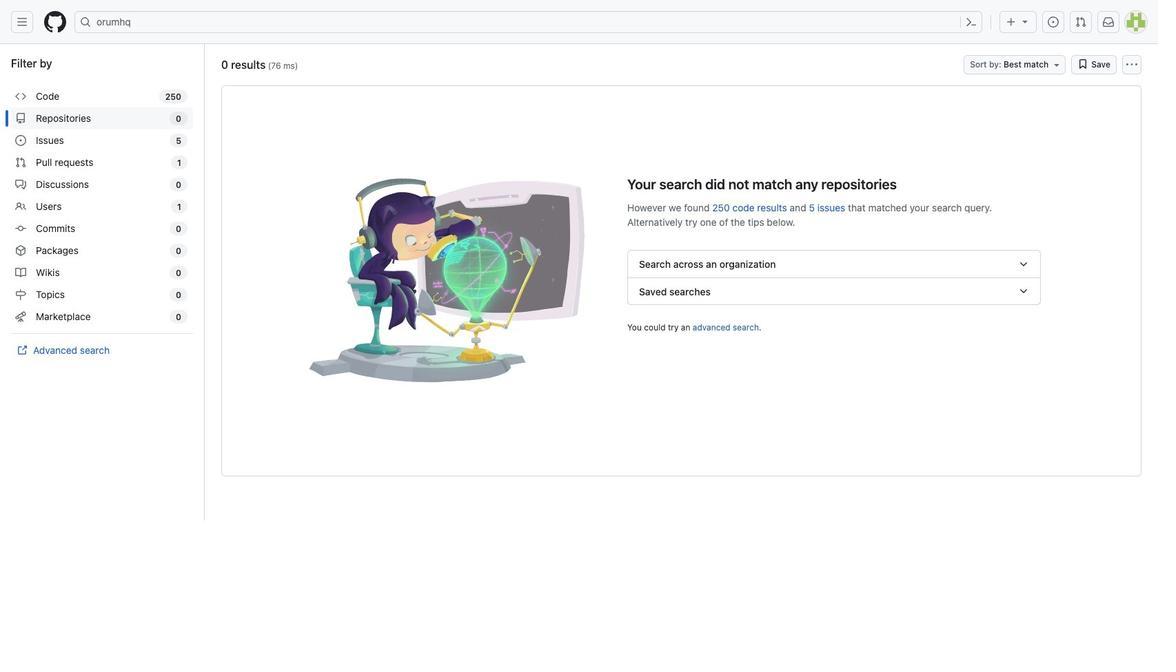 Task type: vqa. For each thing, say whether or not it's contained in the screenshot.
3rd v3.0b3 from the bottom of the page
no



Task type: locate. For each thing, give the bounding box(es) containing it.
sc 9kayk9 0 image
[[1078, 59, 1089, 70], [15, 91, 26, 102], [15, 113, 26, 124], [15, 157, 26, 168], [15, 201, 26, 212], [15, 245, 26, 256], [15, 290, 26, 301], [15, 312, 26, 323]]

git pull request image
[[1076, 17, 1087, 28]]

chevron down image
[[1018, 259, 1029, 270]]

issue opened image
[[1048, 17, 1059, 28]]

homepage image
[[44, 11, 66, 33]]

notifications image
[[1103, 17, 1114, 28]]

open column options image
[[1127, 59, 1138, 70]]

sc 9kayk9 0 image
[[15, 135, 26, 146], [15, 179, 26, 190], [15, 223, 26, 234], [15, 268, 26, 279]]

command palette image
[[966, 17, 977, 28]]

3 sc 9kayk9 0 image from the top
[[15, 223, 26, 234]]

mona looking through a globe hologram for code image
[[255, 174, 600, 388]]

plus image
[[1006, 17, 1017, 28]]

draggable pane splitter slider
[[203, 44, 206, 521]]

4 sc 9kayk9 0 image from the top
[[15, 268, 26, 279]]

1 sc 9kayk9 0 image from the top
[[15, 135, 26, 146]]



Task type: describe. For each thing, give the bounding box(es) containing it.
2 sc 9kayk9 0 image from the top
[[15, 179, 26, 190]]

chevron down image
[[1018, 286, 1029, 297]]

triangle down image
[[1020, 16, 1031, 27]]

link external image
[[17, 345, 28, 356]]



